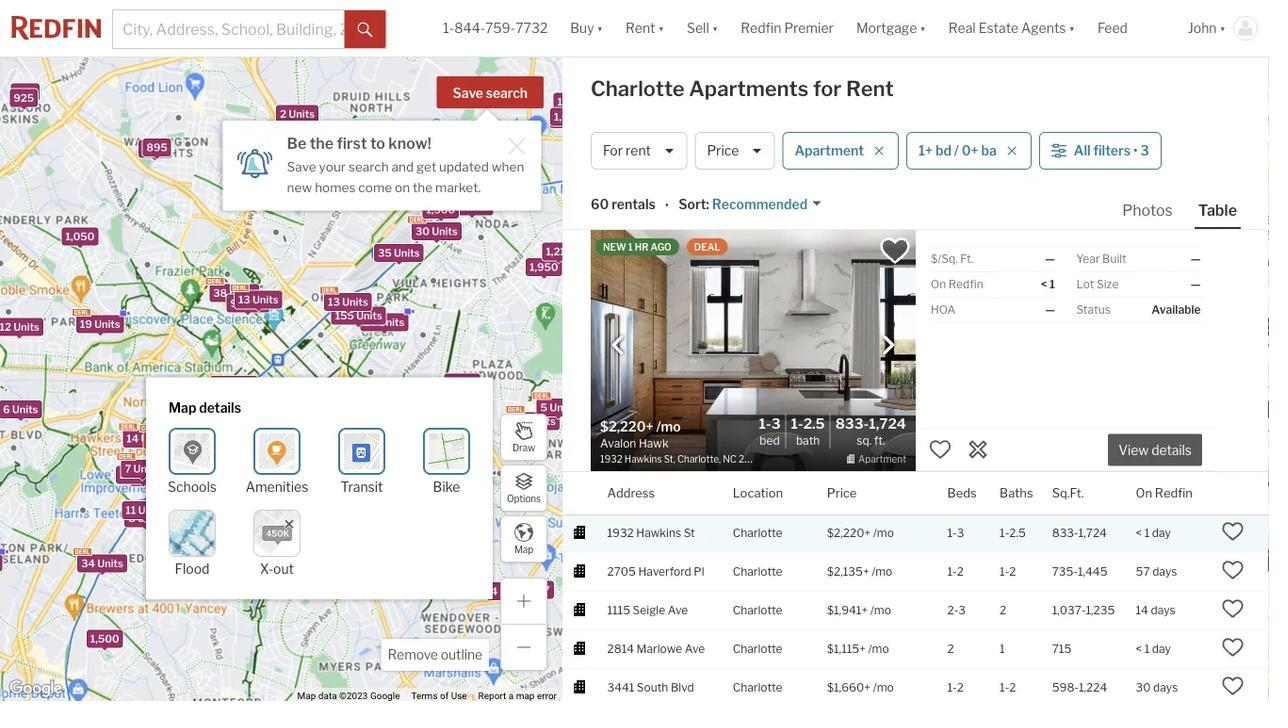 Task type: describe. For each thing, give the bounding box(es) containing it.
ave for 2814 marlowe ave
[[685, 642, 705, 656]]

1,217
[[546, 246, 572, 258]]

first
[[337, 134, 367, 152]]

1 vertical spatial price button
[[827, 472, 857, 514]]

map region
[[0, 0, 659, 701]]

$2,220+
[[827, 526, 871, 540]]

map button
[[500, 516, 548, 563]]

days for 14 days
[[1151, 604, 1176, 617]]

3 for 1-3
[[957, 526, 964, 540]]

feed
[[1098, 20, 1128, 36]]

5 units up draw button
[[541, 401, 576, 414]]

0 horizontal spatial 16
[[134, 471, 146, 483]]

1,950
[[530, 261, 559, 273]]

draw button
[[500, 414, 548, 461]]

apartments
[[689, 76, 809, 101]]

for rent
[[603, 143, 651, 159]]

on inside button
[[1136, 486, 1153, 500]]

2 vertical spatial 4 units
[[491, 585, 526, 597]]

1- down 2-
[[948, 681, 957, 695]]

0 vertical spatial 19
[[80, 318, 92, 330]]

1 vertical spatial 19 units
[[192, 389, 232, 401]]

1,875
[[224, 410, 252, 422]]

remove 1+ bd / 0+ ba image
[[1006, 145, 1018, 156]]

35 units
[[378, 247, 420, 259]]

0 horizontal spatial 13
[[238, 294, 250, 306]]

and
[[392, 159, 414, 174]]

38 units
[[213, 287, 255, 299]]

7732
[[516, 20, 548, 36]]

sell ▾
[[687, 20, 718, 36]]

size
[[1097, 278, 1119, 291]]

715
[[1052, 642, 1072, 656]]

1,300
[[426, 203, 455, 216]]

0 horizontal spatial 14
[[127, 433, 139, 445]]

735-1,445
[[1052, 565, 1108, 579]]

new 1 hr ago
[[603, 241, 672, 253]]

all
[[1074, 143, 1091, 159]]

photo of 1932 hawkins st, charlotte, nc 28203 image
[[591, 230, 916, 471]]

9 units
[[230, 297, 266, 310]]

:
[[706, 196, 709, 212]]

30 days
[[1136, 681, 1178, 695]]

1115
[[607, 604, 631, 617]]

outline
[[441, 647, 483, 663]]

market.
[[435, 179, 481, 195]]

lot
[[1077, 278, 1095, 291]]

— for built
[[1191, 252, 1201, 266]]

mortgage ▾
[[857, 20, 926, 36]]

1-2 down "1-3" at right
[[948, 565, 964, 579]]

sort
[[679, 196, 706, 212]]

x-
[[260, 561, 273, 577]]

1 vertical spatial 16 units
[[134, 471, 174, 483]]

1 vertical spatial 14 units
[[127, 433, 167, 445]]

$2,220+ /mo
[[827, 526, 894, 540]]

1 horizontal spatial 4 units
[[451, 478, 486, 490]]

▾ for john ▾
[[1220, 20, 1226, 36]]

all filters • 3 button
[[1039, 132, 1162, 170]]

1 horizontal spatial rent
[[846, 76, 894, 101]]

0 vertical spatial 19 units
[[80, 318, 120, 330]]

2705
[[607, 565, 636, 579]]

when
[[492, 159, 524, 174]]

0 horizontal spatial redfin
[[741, 20, 782, 36]]

155 units
[[335, 309, 382, 322]]

rentals
[[612, 196, 656, 212]]

details for view details
[[1152, 442, 1192, 458]]

0 horizontal spatial on redfin
[[931, 278, 984, 291]]

1 horizontal spatial 16 units
[[214, 379, 254, 391]]

0 horizontal spatial 13 units
[[238, 294, 279, 306]]

0 vertical spatial 1,050
[[558, 96, 587, 108]]

2-
[[948, 604, 959, 617]]

1-2 down 2-3
[[948, 681, 964, 695]]

favorite button checkbox
[[879, 235, 911, 267]]

charlotte for 1115 seigle ave
[[733, 604, 783, 617]]

1- left 759-
[[443, 20, 454, 36]]

table
[[1199, 201, 1237, 219]]

remove
[[388, 647, 438, 663]]

▾ for rent ▾
[[658, 20, 664, 36]]

charlotte for 3441 south blvd
[[733, 681, 783, 695]]

0 horizontal spatial 34
[[81, 558, 95, 570]]

5 units down market.
[[455, 200, 490, 213]]

5 units up the flood
[[166, 537, 201, 549]]

1 horizontal spatial price
[[827, 486, 857, 500]]

1 horizontal spatial 7
[[254, 489, 260, 501]]

2 horizontal spatial redfin
[[1155, 486, 1193, 500]]

search inside button
[[486, 85, 528, 101]]

0 vertical spatial 34 units
[[514, 415, 556, 428]]

759-
[[485, 20, 516, 36]]

1,724 for 833-1,724 sq. ft.
[[869, 415, 907, 432]]

1- inside 1-3 bed
[[759, 415, 772, 432]]

ft. inside 833-1,724 sq. ft.
[[874, 434, 885, 447]]

3441 south blvd
[[607, 681, 694, 695]]

1 left hr
[[628, 241, 633, 253]]

google image
[[5, 677, 67, 701]]

filters
[[1094, 143, 1131, 159]]

st
[[684, 526, 695, 540]]

premier
[[784, 20, 834, 36]]

favorite this home image for 715
[[1222, 636, 1244, 659]]

/mo for $2,220+ /mo
[[873, 526, 894, 540]]

remove outline
[[388, 647, 483, 663]]

map for map details
[[169, 400, 196, 416]]

$1,941+
[[827, 604, 868, 617]]

12
[[0, 321, 11, 333]]

1 horizontal spatial 13
[[328, 296, 340, 308]]

11
[[126, 504, 136, 516]]

come
[[358, 179, 392, 195]]

transit
[[341, 479, 383, 495]]

for rent button
[[591, 132, 687, 170]]

charlotte for 2814 marlowe ave
[[733, 642, 783, 656]]

dialog containing map details
[[146, 377, 493, 599]]

options button
[[500, 465, 548, 512]]

1-3 bed
[[759, 415, 781, 447]]

26
[[263, 439, 276, 452]]

1 horizontal spatial 19
[[192, 389, 204, 401]]

2.5 for 1-2.5 bath
[[804, 415, 825, 432]]

flood button
[[169, 510, 216, 577]]

1+
[[919, 143, 933, 159]]

2,395
[[276, 520, 306, 532]]

1- down baths button
[[1000, 526, 1010, 540]]

previous button image
[[609, 336, 628, 355]]

/mo for $1,115+ /mo
[[868, 642, 889, 656]]

john
[[1188, 20, 1217, 36]]

5 ▾ from the left
[[1069, 20, 1075, 36]]

view details
[[1119, 442, 1192, 458]]

6 units
[[3, 403, 38, 416]]

1,122
[[142, 143, 168, 155]]

1- up 2-
[[948, 565, 957, 579]]

0 vertical spatial the
[[310, 134, 334, 152]]

— for ft.
[[1045, 252, 1056, 266]]

real estate agents ▾ link
[[949, 0, 1075, 57]]

• for rentals
[[665, 198, 669, 214]]

0 vertical spatial 4
[[148, 434, 155, 446]]

City, Address, School, Building, ZIP search field
[[113, 10, 345, 48]]

estate
[[979, 20, 1019, 36]]

0 vertical spatial <
[[1041, 278, 1048, 291]]

1 925 from the top
[[14, 89, 34, 101]]

60 rentals •
[[591, 196, 669, 214]]

2.5 for 1-2.5
[[1010, 526, 1026, 540]]

apartment button
[[783, 132, 899, 170]]

table button
[[1195, 200, 1241, 229]]

0 horizontal spatial 34 units
[[81, 558, 123, 570]]

sell ▾ button
[[687, 0, 718, 57]]

0 horizontal spatial 1,050
[[66, 230, 95, 243]]

1 up the 57
[[1145, 526, 1150, 540]]

rent ▾ button
[[615, 0, 676, 57]]

lot size
[[1077, 278, 1119, 291]]

1 horizontal spatial 13 units
[[328, 296, 368, 308]]

1- left 598-
[[1000, 681, 1010, 695]]

< for 833-1,724
[[1136, 526, 1142, 540]]

1932 hawkins st
[[607, 526, 695, 540]]

charlotte for 2705 haverford pl
[[733, 565, 783, 579]]

/mo for $1,660+ /mo
[[873, 681, 894, 695]]

6
[[3, 403, 10, 416]]

pl
[[694, 565, 704, 579]]

2 vertical spatial 14
[[1136, 604, 1149, 617]]

view
[[1119, 442, 1149, 458]]

favorite this home image for 14 days
[[1222, 597, 1244, 620]]

$/sq. ft.
[[931, 252, 974, 266]]

2 vertical spatial 4
[[491, 585, 498, 597]]

ave for 1115 seigle ave
[[668, 604, 688, 617]]

833-1,724
[[1052, 526, 1107, 540]]

2814
[[607, 642, 634, 656]]

price inside button
[[707, 143, 739, 159]]

buy
[[570, 20, 594, 36]]

the inside save your search and get updated when new homes come on the market.
[[413, 179, 433, 195]]

• for filters
[[1134, 143, 1138, 159]]

/
[[954, 143, 959, 159]]

38
[[213, 287, 227, 299]]

1,445
[[1078, 565, 1108, 579]]

3441
[[607, 681, 635, 695]]

1 vertical spatial 7 units
[[254, 489, 288, 501]]

schools button
[[168, 428, 217, 495]]



Task type: locate. For each thing, give the bounding box(es) containing it.
1 vertical spatial 1,050
[[66, 230, 95, 243]]

34 up 1,500
[[81, 558, 95, 570]]

30 for 30 days
[[1136, 681, 1151, 695]]

4 units up the 273 units
[[148, 434, 183, 446]]

bath
[[796, 434, 820, 447]]

1- up bath
[[791, 415, 804, 432]]

0 vertical spatial 16 units
[[214, 379, 254, 391]]

7 units up "2,395"
[[254, 489, 288, 501]]

1 horizontal spatial 833-
[[1052, 526, 1079, 540]]

0 horizontal spatial 833-
[[836, 415, 869, 432]]

4 left "20"
[[148, 434, 155, 446]]

19 up 20 units in the bottom of the page
[[192, 389, 204, 401]]

days for 57 days
[[1153, 565, 1177, 579]]

3 for 2-3
[[959, 604, 966, 617]]

map up 1,297
[[514, 544, 534, 555]]

bike button
[[423, 428, 470, 495]]

map
[[169, 400, 196, 416], [514, 544, 534, 555]]

1 down 14 days
[[1145, 642, 1150, 656]]

ft. right sq.
[[874, 434, 885, 447]]

0 vertical spatial search
[[486, 85, 528, 101]]

ft.
[[961, 252, 974, 266], [874, 434, 885, 447]]

2 vertical spatial redfin
[[1155, 486, 1193, 500]]

heading
[[600, 417, 753, 466]]

< 1 day for 833-1,724
[[1136, 526, 1171, 540]]

favorite this home image
[[929, 438, 952, 461], [1222, 520, 1244, 543], [1222, 636, 1244, 659], [1222, 675, 1244, 697]]

9
[[230, 297, 237, 310]]

0 vertical spatial redfin
[[741, 20, 782, 36]]

— down < 1
[[1045, 303, 1056, 317]]

1 vertical spatial 7
[[254, 489, 260, 501]]

charlotte for 1932 hawkins st
[[733, 526, 783, 540]]

1 vertical spatial 19
[[192, 389, 204, 401]]

sq.ft.
[[1052, 486, 1084, 500]]

mortgage ▾ button
[[845, 0, 937, 57]]

16 up 'map details'
[[214, 379, 226, 391]]

price
[[707, 143, 739, 159], [827, 486, 857, 500]]

0 vertical spatial ave
[[668, 604, 688, 617]]

1-844-759-7732
[[443, 20, 548, 36]]

1 left 715
[[1000, 642, 1005, 656]]

rent inside dropdown button
[[626, 20, 655, 36]]

$2,135+ /mo
[[827, 565, 893, 579]]

1 horizontal spatial 16
[[214, 379, 226, 391]]

price up :
[[707, 143, 739, 159]]

view details button
[[1108, 434, 1203, 466]]

2.5 inside 1-2.5 bath
[[804, 415, 825, 432]]

details right view
[[1152, 442, 1192, 458]]

save up "new"
[[287, 159, 316, 174]]

/mo right $1,660+
[[873, 681, 894, 695]]

1,724
[[869, 415, 907, 432], [1079, 526, 1107, 540]]

2814 marlowe ave
[[607, 642, 705, 656]]

be the first to know! dialog
[[223, 109, 541, 211]]

13 up 155
[[328, 296, 340, 308]]

• left sort
[[665, 198, 669, 214]]

price button up the $2,220+
[[827, 472, 857, 514]]

0 horizontal spatial save
[[287, 159, 316, 174]]

▾ right mortgage at the top of the page
[[920, 20, 926, 36]]

rent
[[626, 20, 655, 36], [846, 76, 894, 101]]

1-2 left 598-
[[1000, 681, 1016, 695]]

built
[[1103, 252, 1127, 266]]

1 vertical spatial redfin
[[949, 278, 984, 291]]

7
[[125, 463, 131, 475], [254, 489, 260, 501]]

0 horizontal spatial on
[[931, 278, 946, 291]]

charlotte down rent ▾ button
[[591, 76, 685, 101]]

2 < 1 day from the top
[[1136, 642, 1171, 656]]

new
[[287, 179, 312, 195]]

2 horizontal spatial 4
[[491, 585, 498, 597]]

favorite button image
[[879, 235, 911, 267]]

19 right 12 units
[[80, 318, 92, 330]]

0 horizontal spatial the
[[310, 134, 334, 152]]

0 vertical spatial 7
[[125, 463, 131, 475]]

1 vertical spatial ave
[[685, 642, 705, 656]]

$2,135+
[[827, 565, 869, 579]]

1 vertical spatial 30
[[1136, 681, 1151, 695]]

19 units right 12 units
[[80, 318, 120, 330]]

details inside button
[[1152, 442, 1192, 458]]

• inside button
[[1134, 143, 1138, 159]]

3 down beds button
[[957, 526, 964, 540]]

remove apartment image
[[874, 145, 885, 156]]

30 down the "1,300"
[[416, 225, 430, 237]]

30 units
[[416, 225, 458, 237]]

< 1 day
[[1136, 526, 1171, 540], [1136, 642, 1171, 656]]

charlotte down location button
[[733, 526, 783, 540]]

1 vertical spatial days
[[1151, 604, 1176, 617]]

0 horizontal spatial 4
[[148, 434, 155, 446]]

0 horizontal spatial 16 units
[[134, 471, 174, 483]]

1 horizontal spatial 19 units
[[192, 389, 232, 401]]

1 horizontal spatial redfin
[[949, 278, 984, 291]]

1-2.5 bath
[[791, 415, 825, 447]]

/mo for $2,135+ /mo
[[872, 565, 893, 579]]

sq.
[[857, 434, 872, 447]]

2 favorite this home image from the top
[[1222, 597, 1244, 620]]

1 vertical spatial day
[[1152, 642, 1171, 656]]

16
[[214, 379, 226, 391], [134, 471, 146, 483]]

days right 1,224
[[1154, 681, 1178, 695]]

▾ right sell
[[712, 20, 718, 36]]

the right on
[[413, 179, 433, 195]]

1 vertical spatial 14
[[127, 433, 139, 445]]

20
[[159, 424, 173, 436]]

1 horizontal spatial 2.5
[[1010, 526, 1026, 540]]

the right be at left top
[[310, 134, 334, 152]]

30 for 30 units
[[416, 225, 430, 237]]

1 vertical spatial 16
[[134, 471, 146, 483]]

14 left "20"
[[127, 433, 139, 445]]

0 vertical spatial •
[[1134, 143, 1138, 159]]

0 horizontal spatial 30
[[416, 225, 430, 237]]

57 days
[[1136, 565, 1177, 579]]

0 horizontal spatial 1,724
[[869, 415, 907, 432]]

833- up sq.
[[836, 415, 869, 432]]

favorite this home image for 833-1,724
[[1222, 520, 1244, 543]]

search down 759-
[[486, 85, 528, 101]]

details for map details
[[199, 400, 241, 416]]

favorite this home image
[[1222, 559, 1244, 581], [1222, 597, 1244, 620]]

charlotte right 'pl' at the bottom of the page
[[733, 565, 783, 579]]

/mo right $1,941+
[[870, 604, 891, 617]]

/mo right the $2,220+
[[873, 526, 894, 540]]

1-2 down 1-2.5
[[1000, 565, 1016, 579]]

0 horizontal spatial 7 units
[[125, 463, 159, 475]]

beds button
[[948, 472, 977, 514]]

26 units
[[263, 439, 304, 452]]

0 horizontal spatial 4 units
[[148, 434, 183, 446]]

57
[[1136, 565, 1150, 579]]

19
[[80, 318, 92, 330], [192, 389, 204, 401]]

ft. right $/sq.
[[961, 252, 974, 266]]

995
[[15, 86, 36, 98]]

833-1,724 sq. ft.
[[836, 415, 907, 447]]

save for save search
[[453, 85, 483, 101]]

1 left lot
[[1050, 278, 1056, 291]]

16 units up the 11 units
[[134, 471, 174, 483]]

▾ for mortgage ▾
[[920, 20, 926, 36]]

4 left 1,297
[[491, 585, 498, 597]]

dialog
[[146, 377, 493, 599]]

2 inside map region
[[280, 108, 287, 120]]

1- down beds button
[[948, 526, 957, 540]]

bd
[[936, 143, 952, 159]]

1,037-
[[1052, 604, 1086, 617]]

1 day from the top
[[1152, 526, 1171, 540]]

x-out button
[[254, 510, 301, 577]]

new
[[603, 241, 626, 253]]

address button
[[607, 472, 655, 514]]

2 vertical spatial days
[[1154, 681, 1178, 695]]

— down table button
[[1191, 252, 1201, 266]]

1 horizontal spatial 30
[[1136, 681, 1151, 695]]

3
[[1141, 143, 1150, 159], [772, 415, 781, 432], [957, 526, 964, 540], [959, 604, 966, 617]]

know!
[[389, 134, 431, 152]]

all filters • 3
[[1074, 143, 1150, 159]]

0 horizontal spatial 19
[[80, 318, 92, 330]]

1,250
[[448, 376, 476, 389]]

1 vertical spatial 34 units
[[81, 558, 123, 570]]

< 1
[[1041, 278, 1056, 291]]

34 units up draw
[[514, 415, 556, 428]]

1-
[[443, 20, 454, 36], [759, 415, 772, 432], [791, 415, 804, 432], [948, 526, 957, 540], [1000, 526, 1010, 540], [948, 565, 957, 579], [1000, 565, 1010, 579], [948, 681, 957, 695], [1000, 681, 1010, 695]]

2 day from the top
[[1152, 642, 1171, 656]]

3 ▾ from the left
[[712, 20, 718, 36]]

0 vertical spatial price button
[[695, 132, 775, 170]]

19 units up 1,875
[[192, 389, 232, 401]]

hr
[[635, 241, 649, 253]]

1 horizontal spatial price button
[[827, 472, 857, 514]]

baths button
[[1000, 472, 1033, 514]]

0 vertical spatial 7 units
[[125, 463, 159, 475]]

$1,660+
[[827, 681, 871, 695]]

2.5 down baths button
[[1010, 526, 1026, 540]]

0 horizontal spatial search
[[349, 159, 389, 174]]

14 units right 155
[[364, 316, 405, 328]]

feed button
[[1087, 0, 1177, 57]]

1 vertical spatial <
[[1136, 526, 1142, 540]]

833- for 833-1,724 sq. ft.
[[836, 415, 869, 432]]

1 vertical spatial 4
[[451, 478, 458, 490]]

/mo for $1,941+ /mo
[[870, 604, 891, 617]]

▾ for buy ▾
[[597, 20, 603, 36]]

2 925 from the top
[[14, 92, 34, 104]]

— up < 1
[[1045, 252, 1056, 266]]

on up hoa
[[931, 278, 946, 291]]

13 units up 155
[[328, 296, 368, 308]]

ba
[[982, 143, 997, 159]]

day up 57 days
[[1152, 526, 1171, 540]]

0 horizontal spatial price
[[707, 143, 739, 159]]

1 horizontal spatial on
[[1136, 486, 1153, 500]]

< for 715
[[1136, 642, 1142, 656]]

homes
[[315, 179, 356, 195]]

1,724 for 833-1,724
[[1079, 526, 1107, 540]]

3 inside 1-3 bed
[[772, 415, 781, 432]]

1-2.5
[[1000, 526, 1026, 540]]

2 units
[[280, 108, 315, 120]]

details
[[199, 400, 241, 416], [1152, 442, 1192, 458]]

save down 844-
[[453, 85, 483, 101]]

0 horizontal spatial map
[[169, 400, 196, 416]]

1,724 inside 833-1,724 sq. ft.
[[869, 415, 907, 432]]

0 vertical spatial 30
[[416, 225, 430, 237]]

map for map
[[514, 544, 534, 555]]

ago
[[651, 241, 672, 253]]

3 inside button
[[1141, 143, 1150, 159]]

1 horizontal spatial 14 units
[[364, 316, 405, 328]]

1,037-1,235
[[1052, 604, 1115, 617]]

updated
[[439, 159, 489, 174]]

1 horizontal spatial 1,050
[[558, 96, 587, 108]]

/mo right the $2,135+
[[872, 565, 893, 579]]

save inside button
[[453, 85, 483, 101]]

1 vertical spatial 2.5
[[1010, 526, 1026, 540]]

1 horizontal spatial 4
[[451, 478, 458, 490]]

map inside dialog
[[169, 400, 196, 416]]

13 units
[[238, 294, 279, 306], [328, 296, 368, 308]]

1,724 up 1,445
[[1079, 526, 1107, 540]]

save inside save your search and get updated when new homes come on the market.
[[287, 159, 316, 174]]

• inside "60 rentals •"
[[665, 198, 669, 214]]

on redfin down the view details on the right of the page
[[1136, 486, 1193, 500]]

1 horizontal spatial 14
[[364, 316, 376, 328]]

16 up the 11 units
[[134, 471, 146, 483]]

0 vertical spatial days
[[1153, 565, 1177, 579]]

0 vertical spatial day
[[1152, 526, 1171, 540]]

ave right marlowe
[[685, 642, 705, 656]]

0 horizontal spatial price button
[[695, 132, 775, 170]]

3 right filters
[[1141, 143, 1150, 159]]

search up come
[[349, 159, 389, 174]]

redfin left premier
[[741, 20, 782, 36]]

buy ▾ button
[[559, 0, 615, 57]]

1 horizontal spatial on redfin
[[1136, 486, 1193, 500]]

▾ right the 'buy'
[[597, 20, 603, 36]]

favorite this home image right 57 days
[[1222, 559, 1244, 581]]

1,297
[[523, 584, 550, 596]]

3 for 1-3 bed
[[772, 415, 781, 432]]

1 horizontal spatial save
[[453, 85, 483, 101]]

rent ▾ button
[[626, 0, 664, 57]]

13 units right 9
[[238, 294, 279, 306]]

▾ left sell
[[658, 20, 664, 36]]

35
[[378, 247, 392, 259]]

year built
[[1077, 252, 1127, 266]]

4 left options button at left
[[451, 478, 458, 490]]

1-844-759-7732 link
[[443, 20, 548, 36]]

bike
[[433, 479, 460, 495]]

2 vertical spatial <
[[1136, 642, 1142, 656]]

14 units up the 273 units
[[127, 433, 167, 445]]

0 vertical spatial 4 units
[[148, 434, 183, 446]]

0 vertical spatial 34
[[514, 415, 528, 428]]

price button
[[695, 132, 775, 170], [827, 472, 857, 514]]

833- inside 833-1,724 sq. ft.
[[836, 415, 869, 432]]

1 horizontal spatial map
[[514, 544, 534, 555]]

amenities
[[246, 479, 308, 495]]

1 horizontal spatial search
[[486, 85, 528, 101]]

on down view
[[1136, 486, 1153, 500]]

1 horizontal spatial 34
[[514, 415, 528, 428]]

x-out this home image
[[967, 438, 990, 461]]

1115 seigle ave
[[607, 604, 688, 617]]

1 vertical spatial 833-
[[1052, 526, 1079, 540]]

price up the $2,220+
[[827, 486, 857, 500]]

4 units left options button at left
[[451, 478, 486, 490]]

on
[[931, 278, 946, 291], [1136, 486, 1153, 500]]

— for size
[[1191, 278, 1201, 291]]

day up 30 days
[[1152, 642, 1171, 656]]

0 vertical spatial on
[[931, 278, 946, 291]]

rent
[[626, 143, 651, 159]]

13 right 9
[[238, 294, 250, 306]]

map inside button
[[514, 544, 534, 555]]

▾ for sell ▾
[[712, 20, 718, 36]]

1 favorite this home image from the top
[[1222, 559, 1244, 581]]

details up 20 units in the bottom of the page
[[199, 400, 241, 416]]

2.5 up bath
[[804, 415, 825, 432]]

charlotte left $1,115+ in the bottom right of the page
[[733, 642, 783, 656]]

2705 haverford pl
[[607, 565, 704, 579]]

sell
[[687, 20, 709, 36]]

0 vertical spatial 14
[[364, 316, 376, 328]]

next button image
[[879, 336, 898, 355]]

• right filters
[[1134, 143, 1138, 159]]

on redfin down $/sq. ft.
[[931, 278, 984, 291]]

1,724 up sq.
[[869, 415, 907, 432]]

1,224
[[1079, 681, 1108, 695]]

save for save your search and get updated when new homes come on the market.
[[287, 159, 316, 174]]

0 vertical spatial 2.5
[[804, 415, 825, 432]]

24 units
[[425, 183, 466, 195]]

< 1 day for 715
[[1136, 642, 1171, 656]]

< down 14 days
[[1136, 642, 1142, 656]]

1 horizontal spatial 1,724
[[1079, 526, 1107, 540]]

/mo right $1,115+ in the bottom right of the page
[[868, 642, 889, 656]]

1 vertical spatial favorite this home image
[[1222, 597, 1244, 620]]

1 vertical spatial save
[[287, 159, 316, 174]]

map up 20 units in the bottom of the page
[[169, 400, 196, 416]]

remove outline button
[[381, 639, 489, 671]]

0 vertical spatial on redfin
[[931, 278, 984, 291]]

0 vertical spatial 1,724
[[869, 415, 907, 432]]

833- for 833-1,724
[[1052, 526, 1079, 540]]

1 horizontal spatial ft.
[[961, 252, 974, 266]]

14 down the 57
[[1136, 604, 1149, 617]]

1 horizontal spatial 7 units
[[254, 489, 288, 501]]

1-2
[[948, 565, 964, 579], [1000, 565, 1016, 579], [948, 681, 964, 695], [1000, 681, 1016, 695]]

2 ▾ from the left
[[658, 20, 664, 36]]

on
[[395, 179, 410, 195]]

favorite this home image for 57 days
[[1222, 559, 1244, 581]]

▾ right john on the right of page
[[1220, 20, 1226, 36]]

273
[[120, 469, 139, 481]]

4 ▾ from the left
[[920, 20, 926, 36]]

16 units
[[214, 379, 254, 391], [134, 471, 174, 483]]

save your search and get updated when new homes come on the market.
[[287, 159, 524, 195]]

search inside save your search and get updated when new homes come on the market.
[[349, 159, 389, 174]]

search
[[486, 85, 528, 101], [349, 159, 389, 174]]

submit search image
[[358, 22, 373, 37]]

0 vertical spatial save
[[453, 85, 483, 101]]

transit button
[[338, 428, 385, 495]]

options
[[507, 493, 541, 504]]

1- down 1-2.5
[[1000, 565, 1010, 579]]

day for 715
[[1152, 642, 1171, 656]]

redfin down $/sq. ft.
[[949, 278, 984, 291]]

0 vertical spatial favorite this home image
[[1222, 559, 1244, 581]]

0 vertical spatial price
[[707, 143, 739, 159]]

charlotte left $1,941+
[[733, 604, 783, 617]]

1 < 1 day from the top
[[1136, 526, 1171, 540]]

1 vertical spatial 4 units
[[451, 478, 486, 490]]

charlotte right blvd
[[733, 681, 783, 695]]

1- inside 1-2.5 bath
[[791, 415, 804, 432]]

baths
[[1000, 486, 1033, 500]]

charlotte apartments for rent
[[591, 76, 894, 101]]

real estate agents ▾
[[949, 20, 1075, 36]]

map details
[[169, 400, 241, 416]]

5 units down "3,725"
[[217, 540, 252, 552]]

days for 30 days
[[1154, 681, 1178, 695]]

1 horizontal spatial the
[[413, 179, 433, 195]]

0 vertical spatial ft.
[[961, 252, 974, 266]]

< 1 day up 57 days
[[1136, 526, 1171, 540]]

34 up draw
[[514, 415, 528, 428]]

0 horizontal spatial 14 units
[[127, 433, 167, 445]]

4
[[148, 434, 155, 446], [451, 478, 458, 490], [491, 585, 498, 597]]

1 vertical spatial search
[[349, 159, 389, 174]]

6 ▾ from the left
[[1220, 20, 1226, 36]]

30 inside map region
[[416, 225, 430, 237]]

0 vertical spatial details
[[199, 400, 241, 416]]

1 vertical spatial the
[[413, 179, 433, 195]]

1 horizontal spatial details
[[1152, 442, 1192, 458]]

favorite this home image for 598-1,224
[[1222, 675, 1244, 697]]

1 ▾ from the left
[[597, 20, 603, 36]]

day for 833-1,724
[[1152, 526, 1171, 540]]



Task type: vqa. For each thing, say whether or not it's contained in the screenshot.


